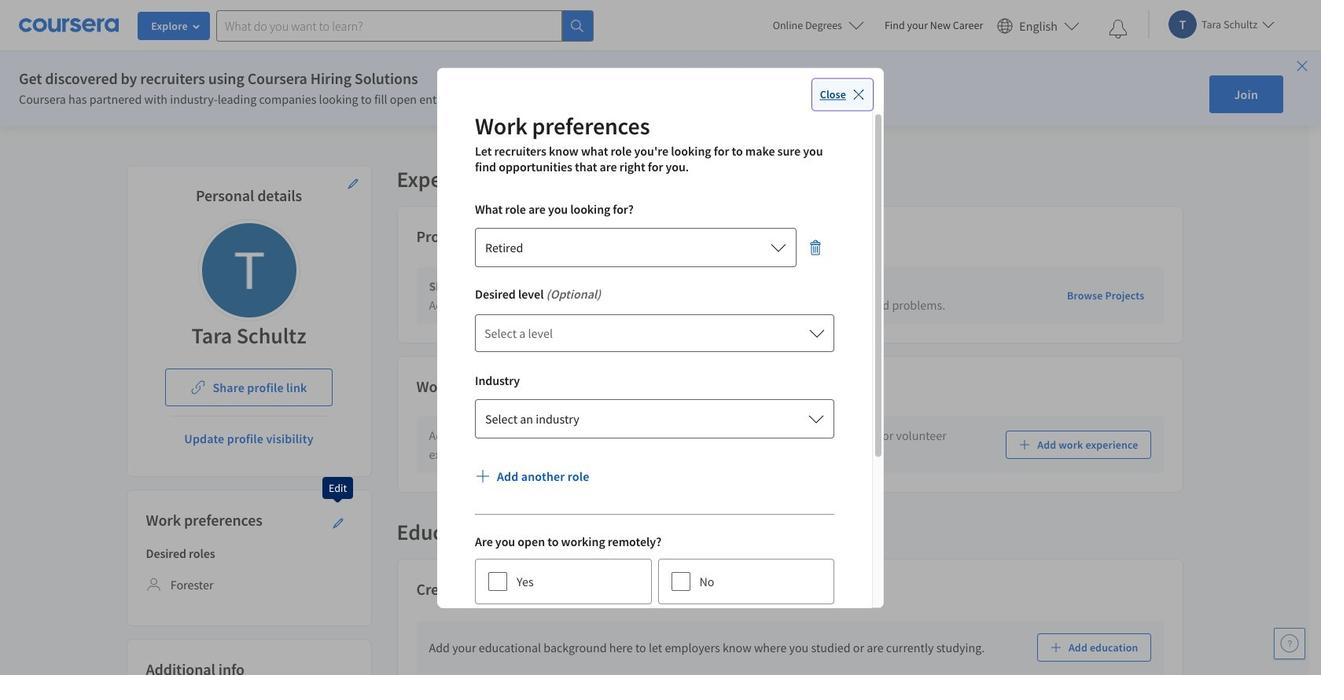 Task type: vqa. For each thing, say whether or not it's contained in the screenshot.
the Information about credentials section Icon
yes



Task type: describe. For each thing, give the bounding box(es) containing it.
delete image
[[808, 240, 823, 256]]

coursera image
[[19, 13, 119, 38]]

profile photo image
[[202, 223, 296, 318]]

information about credentials section image
[[499, 585, 512, 597]]

information about the projects section image
[[477, 231, 490, 244]]

help center image
[[1280, 635, 1299, 653]]



Task type: locate. For each thing, give the bounding box(es) containing it.
edit image
[[331, 517, 344, 530]]

None button
[[475, 228, 797, 267], [475, 399, 834, 439], [475, 228, 797, 267], [475, 399, 834, 439]]

group
[[475, 534, 834, 611]]

edit personal details. image
[[346, 178, 359, 190]]

None search field
[[216, 10, 594, 41]]

dialog
[[437, 68, 884, 676]]



